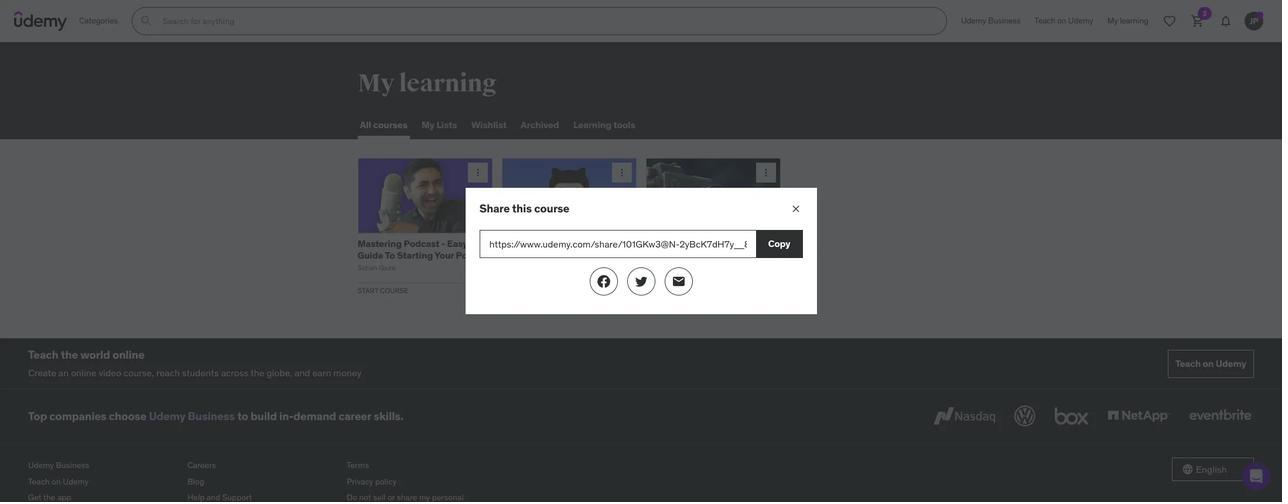Task type: locate. For each thing, give the bounding box(es) containing it.
mastering game design camera movements in arcade studio link
[[646, 238, 779, 272]]

1 course from the left
[[380, 286, 409, 295]]

1 horizontal spatial my
[[422, 119, 435, 131]]

business inside udemy business teach on udemy
[[56, 461, 89, 471]]

1 horizontal spatial teach on udemy
[[1176, 358, 1247, 370]]

start down the satish
[[358, 286, 378, 295]]

1 mastering from the left
[[358, 238, 402, 250]]

teach inside udemy business teach on udemy
[[28, 477, 50, 487]]

git
[[502, 238, 515, 250]]

udemy business link
[[954, 7, 1028, 35], [149, 409, 235, 423], [28, 458, 178, 474]]

nasdaq image
[[931, 404, 998, 430]]

0 vertical spatial my
[[358, 69, 395, 98]]

0 vertical spatial design
[[719, 238, 750, 250]]

arcade
[[744, 249, 775, 261]]

0 vertical spatial the
[[61, 348, 78, 362]]

the left globe,
[[251, 367, 264, 379]]

repository
[[540, 249, 587, 261]]

podcast left -
[[404, 238, 440, 250]]

mastering up gaire
[[358, 238, 402, 250]]

2 mastering from the left
[[646, 238, 690, 250]]

start down school
[[646, 286, 667, 295]]

game right of
[[681, 263, 700, 272]]

1 vertical spatial on
[[1203, 358, 1214, 370]]

0 vertical spatial on
[[1058, 15, 1067, 26]]

share this course dialog
[[465, 188, 817, 315]]

blog link
[[187, 474, 337, 491]]

easy
[[447, 238, 468, 250]]

my lists
[[422, 119, 457, 131]]

movements
[[682, 249, 733, 261]]

0 horizontal spatial start
[[358, 286, 378, 295]]

1 start course from the left
[[358, 286, 409, 295]]

small image
[[1182, 464, 1194, 476]]

1 start from the left
[[358, 286, 378, 295]]

2 start from the left
[[646, 286, 667, 295]]

git & github crash course: create a repository from scratch!
[[502, 238, 618, 272]]

1 horizontal spatial on
[[1058, 15, 1067, 26]]

money
[[334, 367, 362, 379]]

mastering game design camera movements in arcade studio
[[646, 238, 775, 272]]

create left an in the bottom of the page
[[28, 367, 56, 379]]

design down movements
[[701, 263, 723, 272]]

1 vertical spatial design
[[701, 263, 723, 272]]

globe,
[[267, 367, 292, 379]]

start for mastering podcast -  easy guide to starting your podcast
[[358, 286, 378, 295]]

create left a
[[502, 249, 531, 261]]

game
[[692, 238, 717, 250], [681, 263, 700, 272]]

gaire
[[379, 263, 396, 272]]

mastering
[[358, 238, 402, 250], [646, 238, 690, 250]]

1 vertical spatial udemy business link
[[149, 409, 235, 423]]

course down gaire
[[380, 286, 409, 295]]

studio
[[646, 261, 675, 272]]

2 vertical spatial udemy business link
[[28, 458, 178, 474]]

medium image down [
[[634, 275, 648, 289]]

design up ]
[[719, 238, 750, 250]]

0 horizontal spatial course
[[380, 286, 409, 295]]

in-
[[279, 409, 294, 423]]

2 vertical spatial business
[[56, 461, 89, 471]]

on for "teach on udemy" 'link' to the top
[[1058, 15, 1067, 26]]

a
[[533, 249, 538, 261]]

crash
[[557, 238, 583, 250]]

0 horizontal spatial medium image
[[634, 275, 648, 289]]

business for udemy business
[[988, 15, 1021, 26]]

2 start course from the left
[[646, 286, 697, 295]]

close modal image
[[790, 203, 802, 215]]

2 course from the left
[[668, 286, 697, 295]]

create inside teach the world online create an online video course, reach students across the globe, and earn money
[[28, 367, 56, 379]]

business
[[988, 15, 1021, 26], [188, 409, 235, 423], [56, 461, 89, 471]]

1 horizontal spatial start
[[646, 286, 667, 295]]

0 vertical spatial create
[[502, 249, 531, 261]]

1 vertical spatial teach on udemy
[[1176, 358, 1247, 370]]

world
[[80, 348, 110, 362]]

teach inside teach the world online create an online video course, reach students across the globe, and earn money
[[28, 348, 58, 362]]

online
[[112, 348, 145, 362], [71, 367, 96, 379]]

2 horizontal spatial on
[[1203, 358, 1214, 370]]

teach
[[1035, 15, 1056, 26], [28, 348, 58, 362], [1176, 358, 1201, 370], [28, 477, 50, 487]]

to
[[237, 409, 248, 423]]

across
[[221, 367, 249, 379]]

1 vertical spatial create
[[28, 367, 56, 379]]

none text field inside "share this course" dialog
[[480, 230, 756, 258]]

1 horizontal spatial medium image
[[672, 275, 686, 289]]

course down the [ school of game design ]
[[668, 286, 697, 295]]

0 horizontal spatial on
[[52, 477, 61, 487]]

camera
[[646, 249, 680, 261]]

medium image down of
[[672, 275, 686, 289]]

2 vertical spatial teach on udemy link
[[28, 474, 178, 491]]

school
[[650, 263, 671, 272]]

terms
[[347, 461, 369, 471]]

0 horizontal spatial create
[[28, 367, 56, 379]]

2 vertical spatial on
[[52, 477, 61, 487]]

top
[[28, 409, 47, 423]]

0 vertical spatial udemy business link
[[954, 7, 1028, 35]]

online up course,
[[112, 348, 145, 362]]

share this course
[[480, 202, 570, 216]]

0 horizontal spatial business
[[56, 461, 89, 471]]

1 vertical spatial online
[[71, 367, 96, 379]]

tools
[[614, 119, 635, 131]]

0 horizontal spatial mastering
[[358, 238, 402, 250]]

reach
[[156, 367, 180, 379]]

udemy
[[961, 15, 987, 26], [1068, 15, 1094, 26], [1216, 358, 1247, 370], [149, 409, 185, 423], [28, 461, 54, 471], [63, 477, 89, 487]]

mastering up studio
[[646, 238, 690, 250]]

2 horizontal spatial business
[[988, 15, 1021, 26]]

privacy
[[347, 477, 373, 487]]

0 horizontal spatial start course
[[358, 286, 409, 295]]

[ school of game design ]
[[646, 263, 727, 272]]

eventbrite image
[[1187, 404, 1254, 430]]

privacy policy link
[[347, 474, 497, 491]]

game up the [ school of game design ]
[[692, 238, 717, 250]]

1 horizontal spatial mastering
[[646, 238, 690, 250]]

start course down gaire
[[358, 286, 409, 295]]

my up all courses
[[358, 69, 395, 98]]

on inside udemy business teach on udemy
[[52, 477, 61, 487]]

1 vertical spatial the
[[251, 367, 264, 379]]

teach on udemy for "teach on udemy" 'link' to the top
[[1035, 15, 1094, 26]]

github
[[525, 238, 555, 250]]

on
[[1058, 15, 1067, 26], [1203, 358, 1214, 370], [52, 477, 61, 487]]

0 horizontal spatial teach on udemy link
[[28, 474, 178, 491]]

design
[[719, 238, 750, 250], [701, 263, 723, 272]]

game inside mastering game design camera movements in arcade studio
[[692, 238, 717, 250]]

podcast right the 'your'
[[456, 249, 492, 261]]

build
[[251, 409, 277, 423]]

mastering for guide
[[358, 238, 402, 250]]

learning
[[399, 69, 497, 98]]

netapp image
[[1106, 404, 1173, 430]]

mastering inside mastering podcast -  easy guide to starting your podcast satish gaire
[[358, 238, 402, 250]]

mastering for movements
[[646, 238, 690, 250]]

medium image
[[634, 275, 648, 289], [672, 275, 686, 289]]

2 horizontal spatial teach on udemy link
[[1168, 350, 1254, 378]]

[
[[646, 263, 648, 272]]

my
[[358, 69, 395, 98], [422, 119, 435, 131]]

mastering inside mastering game design camera movements in arcade studio
[[646, 238, 690, 250]]

on for middle "teach on udemy" 'link'
[[1203, 358, 1214, 370]]

my inside 'link'
[[422, 119, 435, 131]]

create
[[502, 249, 531, 261], [28, 367, 56, 379]]

0 vertical spatial teach on udemy
[[1035, 15, 1094, 26]]

1 horizontal spatial teach on udemy link
[[1028, 7, 1101, 35]]

my left lists
[[422, 119, 435, 131]]

start course down of
[[646, 286, 697, 295]]

learning tools link
[[571, 111, 638, 139]]

of
[[673, 263, 679, 272]]

None text field
[[480, 230, 756, 258]]

careers link
[[187, 458, 337, 474]]

english button
[[1172, 458, 1254, 482]]

0 vertical spatial game
[[692, 238, 717, 250]]

1 horizontal spatial the
[[251, 367, 264, 379]]

students
[[182, 367, 219, 379]]

lists
[[437, 119, 457, 131]]

skills.
[[374, 409, 404, 423]]

podcast
[[404, 238, 440, 250], [456, 249, 492, 261]]

teach on udemy for middle "teach on udemy" 'link'
[[1176, 358, 1247, 370]]

]
[[725, 263, 727, 272]]

online right an in the bottom of the page
[[71, 367, 96, 379]]

2 medium image from the left
[[672, 275, 686, 289]]

0 vertical spatial business
[[988, 15, 1021, 26]]

1 vertical spatial my
[[422, 119, 435, 131]]

the up an in the bottom of the page
[[61, 348, 78, 362]]

start course
[[358, 286, 409, 295], [646, 286, 697, 295]]

0 vertical spatial online
[[112, 348, 145, 362]]

1 horizontal spatial start course
[[646, 286, 697, 295]]

1 vertical spatial business
[[188, 409, 235, 423]]

0 horizontal spatial my
[[358, 69, 395, 98]]

1 horizontal spatial course
[[668, 286, 697, 295]]

the
[[61, 348, 78, 362], [251, 367, 264, 379]]

0 horizontal spatial teach on udemy
[[1035, 15, 1094, 26]]

business for udemy business teach on udemy
[[56, 461, 89, 471]]

1 horizontal spatial create
[[502, 249, 531, 261]]

1 medium image from the left
[[634, 275, 648, 289]]

1 vertical spatial teach on udemy link
[[1168, 350, 1254, 378]]



Task type: vqa. For each thing, say whether or not it's contained in the screenshot.
Create in Git & GitHub Crash Course: Create a Repository From Scratch!
yes



Task type: describe. For each thing, give the bounding box(es) containing it.
satish
[[358, 263, 377, 272]]

terms privacy policy
[[347, 461, 397, 487]]

1 horizontal spatial online
[[112, 348, 145, 362]]

box image
[[1052, 404, 1091, 430]]

an
[[59, 367, 69, 379]]

video
[[99, 367, 121, 379]]

medium image
[[597, 275, 611, 289]]

volkswagen image
[[1012, 404, 1038, 430]]

guide
[[358, 249, 383, 261]]

create inside git & github crash course: create a repository from scratch!
[[502, 249, 531, 261]]

your
[[435, 249, 454, 261]]

archived
[[521, 119, 559, 131]]

my for my learning
[[358, 69, 395, 98]]

wishlist
[[471, 119, 507, 131]]

all
[[360, 119, 371, 131]]

archived link
[[518, 111, 562, 139]]

my for my lists
[[422, 119, 435, 131]]

design inside mastering game design camera movements in arcade studio
[[719, 238, 750, 250]]

0 horizontal spatial podcast
[[404, 238, 440, 250]]

course,
[[124, 367, 154, 379]]

learning tools
[[573, 119, 635, 131]]

-
[[441, 238, 445, 250]]

career
[[339, 409, 371, 423]]

0 horizontal spatial online
[[71, 367, 96, 379]]

0 vertical spatial teach on udemy link
[[1028, 7, 1101, 35]]

blog
[[187, 477, 204, 487]]

scratch!
[[502, 261, 538, 272]]

course for mastering game design camera movements in arcade studio
[[668, 286, 697, 295]]

english
[[1196, 464, 1227, 476]]

udemy business
[[961, 15, 1021, 26]]

1 horizontal spatial business
[[188, 409, 235, 423]]

my learning
[[358, 69, 497, 98]]

&
[[517, 238, 523, 250]]

top companies choose udemy business to build in-demand career skills.
[[28, 409, 404, 423]]

careers
[[187, 461, 216, 471]]

courses
[[373, 119, 408, 131]]

udemy image
[[14, 11, 67, 31]]

start course for mastering game design camera movements in arcade studio
[[646, 286, 697, 295]]

1 horizontal spatial podcast
[[456, 249, 492, 261]]

course
[[534, 202, 570, 216]]

demand
[[294, 409, 336, 423]]

all courses
[[360, 119, 408, 131]]

choose
[[109, 409, 147, 423]]

1 vertical spatial game
[[681, 263, 700, 272]]

start for mastering game design camera movements in arcade studio
[[646, 286, 667, 295]]

to
[[385, 249, 395, 261]]

learning
[[573, 119, 612, 131]]

this
[[512, 202, 532, 216]]

course for mastering podcast -  easy guide to starting your podcast
[[380, 286, 409, 295]]

starting
[[397, 249, 433, 261]]

mastering podcast -  easy guide to starting your podcast satish gaire
[[358, 238, 492, 272]]

copy button
[[756, 230, 803, 258]]

and
[[295, 367, 310, 379]]

all courses link
[[358, 111, 410, 139]]

from
[[589, 249, 612, 261]]

start course for mastering podcast -  easy guide to starting your podcast
[[358, 286, 409, 295]]

policy
[[375, 477, 397, 487]]

my lists link
[[419, 111, 460, 139]]

course:
[[585, 238, 618, 250]]

wishlist link
[[469, 111, 509, 139]]

careers blog
[[187, 461, 216, 487]]

in
[[735, 249, 743, 261]]

terms link
[[347, 458, 497, 474]]

teach the world online create an online video course, reach students across the globe, and earn money
[[28, 348, 362, 379]]

share
[[480, 202, 510, 216]]

mastering podcast -  easy guide to starting your podcast link
[[358, 238, 492, 261]]

git & github crash course: create a repository from scratch! link
[[502, 238, 621, 272]]

earn
[[313, 367, 331, 379]]

copy
[[768, 238, 791, 250]]

0 horizontal spatial the
[[61, 348, 78, 362]]

companies
[[49, 409, 107, 423]]

udemy business teach on udemy
[[28, 461, 89, 487]]

submit search image
[[140, 14, 154, 28]]



